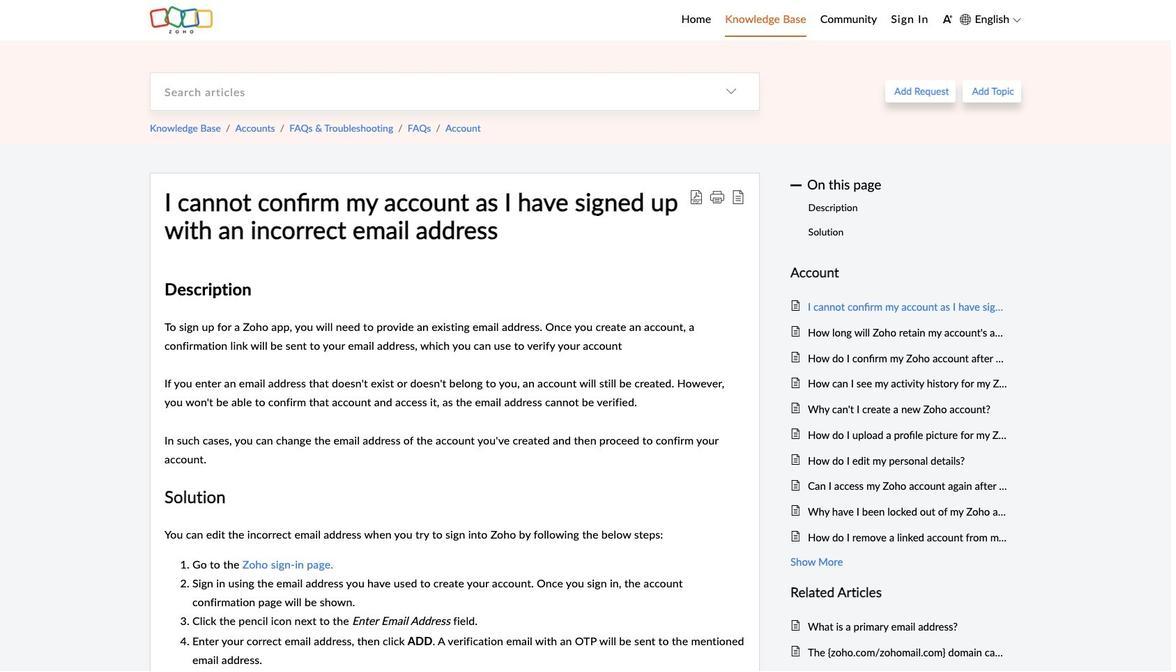 Task type: locate. For each thing, give the bounding box(es) containing it.
2 heading from the top
[[791, 582, 1008, 603]]

0 vertical spatial heading
[[791, 262, 1008, 284]]

user preference image
[[943, 14, 954, 24]]

heading
[[791, 262, 1008, 284], [791, 582, 1008, 603]]

choose languages element
[[960, 10, 1022, 28]]

1 vertical spatial heading
[[791, 582, 1008, 603]]



Task type: vqa. For each thing, say whether or not it's contained in the screenshot.
Facebook 'icon'
no



Task type: describe. For each thing, give the bounding box(es) containing it.
download as pdf image
[[690, 190, 704, 204]]

choose category image
[[726, 86, 737, 97]]

1 heading from the top
[[791, 262, 1008, 284]]

user preference element
[[943, 9, 954, 31]]

Search articles field
[[151, 73, 704, 110]]

choose category element
[[704, 73, 759, 110]]

reader view image
[[732, 190, 745, 204]]



